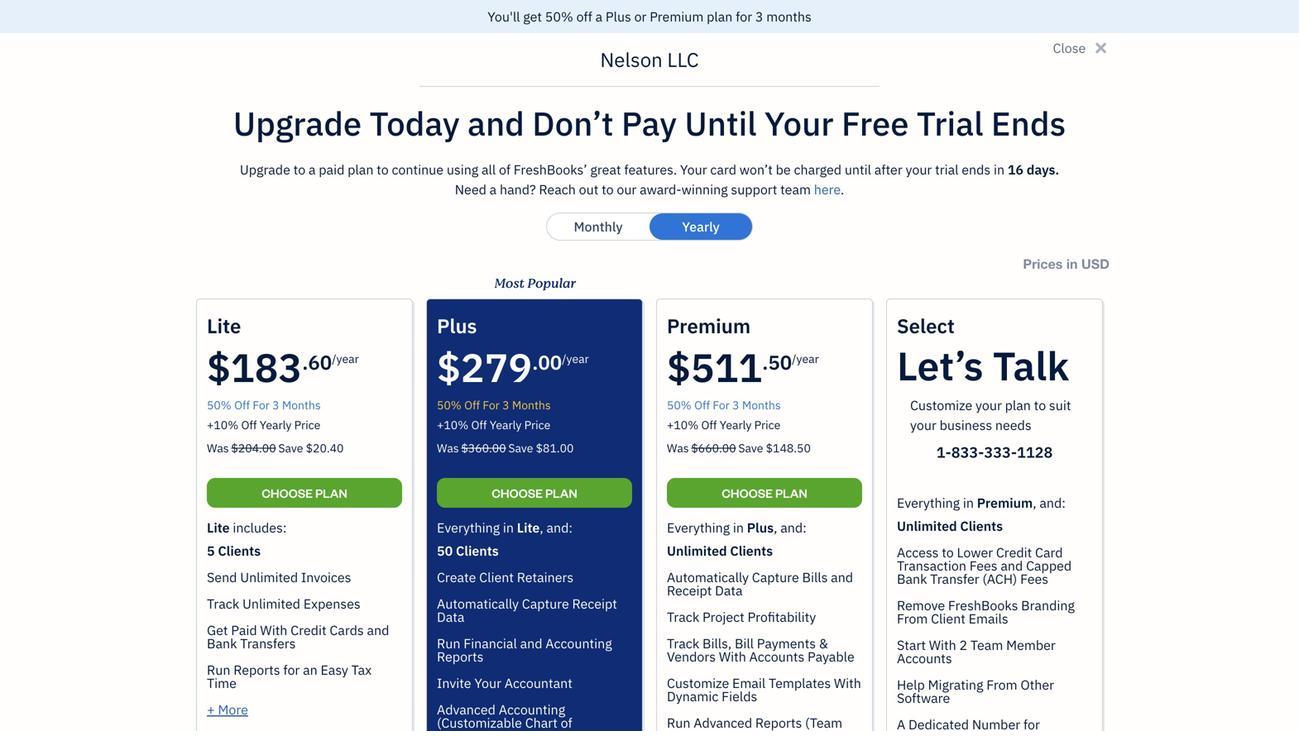 Task type: locate. For each thing, give the bounding box(es) containing it.
and inside 'create invoices in a few clicks to bill your client for time and expenses'
[[926, 308, 945, 323]]

clients up create client retainers
[[456, 543, 499, 560]]

a left paid
[[309, 161, 316, 178]]

of right all
[[499, 161, 511, 178]]

unlimited
[[897, 518, 958, 535], [667, 543, 727, 560], [240, 569, 298, 587], [243, 596, 300, 613]]

/year for 00
[[562, 351, 589, 367]]

plan up needs
[[1006, 397, 1031, 414]]

get
[[808, 164, 848, 195], [378, 274, 400, 291], [207, 622, 228, 640]]

2 horizontal spatial everything
[[897, 495, 960, 512]]

3 choose plan from the left
[[722, 486, 808, 501]]

automatically inside automatically capture bills and receipt data
[[667, 569, 749, 587]]

1 horizontal spatial /year
[[562, 351, 589, 367]]

and: inside everything in plus , and: unlimited clients
[[781, 520, 807, 537]]

upgrade for and
[[233, 102, 362, 145]]

yearly inside 50% off for 3 months +10% off yearly price was $360.00 save $81.00
[[490, 418, 522, 433]]

your right bill
[[1085, 294, 1108, 310]]

1 vertical spatial automatically
[[437, 596, 519, 613]]

months inside 50% off for 3 months +10% off yearly price was $660.00 save $148.50
[[743, 398, 781, 413]]

2 horizontal spatial +10%
[[667, 418, 699, 433]]

in left few
[[978, 294, 988, 310]]

time left invoices
[[899, 308, 923, 323]]

for for 00
[[483, 398, 500, 413]]

1 horizontal spatial for
[[483, 398, 500, 413]]

months inside 50% off for 3 months +10% off yearly price was $360.00 save $81.00
[[512, 398, 551, 413]]

50% inside 50% off for 3 months +10% off yearly price was $660.00 save $148.50
[[667, 398, 692, 413]]

plan down the $81.00
[[546, 486, 578, 501]]

2 choose from the left
[[492, 486, 543, 501]]

get paid with credit cards and bank transfers
[[207, 622, 389, 653]]

owner button
[[0, 0, 182, 60]]

months down 00
[[512, 398, 551, 413]]

a
[[596, 8, 603, 25], [309, 161, 316, 178], [490, 181, 497, 198], [990, 294, 996, 310]]

project inside set the budget for the project and track time against it.
[[456, 294, 493, 310]]

lite inside the everything in lite , and: 50 clients
[[517, 520, 540, 537]]

get inside 'get paid with credit cards and bank transfers'
[[207, 622, 228, 640]]

clients up automatically capture bills and receipt data
[[731, 543, 773, 560]]

credit for transfers
[[291, 622, 327, 640]]

1 /year from the left
[[332, 351, 359, 367]]

1 vertical spatial from
[[987, 677, 1018, 694]]

progress.
[[825, 308, 873, 323]]

choose plan button for 50
[[667, 479, 863, 508]]

features.
[[625, 161, 677, 178]]

for up $204.00
[[253, 398, 270, 413]]

choose plan button down the $81.00
[[437, 479, 633, 508]]

bank
[[897, 571, 928, 588], [207, 635, 237, 653]]

team inside bring your team on board and choose who's responsible for keeping an eye on project progress. learn more
[[684, 294, 710, 310]]

our
[[617, 181, 637, 198]]

/year for 50
[[792, 351, 819, 367]]

credit up (ach)
[[997, 544, 1033, 562]]

3 was from the left
[[667, 441, 689, 456]]

0 horizontal spatial was
[[207, 441, 229, 456]]

ends
[[962, 161, 991, 178]]

months for 00
[[512, 398, 551, 413]]

833-
[[952, 443, 985, 462]]

from inside remove freshbooks branding from client emails
[[897, 611, 928, 628]]

with left 2
[[930, 637, 957, 654]]

3 save from the left
[[739, 441, 764, 456]]

automatically capture receipt data
[[437, 596, 618, 626]]

1 vertical spatial time
[[207, 675, 237, 693]]

for
[[253, 398, 270, 413], [483, 398, 500, 413], [713, 398, 730, 413]]

and
[[468, 102, 525, 145], [761, 164, 803, 195], [496, 294, 515, 310], [762, 294, 781, 310], [926, 308, 945, 323], [1001, 558, 1024, 575], [831, 569, 854, 587], [367, 622, 389, 640], [520, 635, 543, 653]]

and inside 'get paid with credit cards and bank transfers'
[[367, 622, 389, 640]]

popular
[[527, 274, 576, 294]]

time inside set the budget for the project and track time against it.
[[547, 294, 571, 310]]

for up $660.00
[[713, 398, 730, 413]]

2 horizontal spatial was
[[667, 441, 689, 456]]

1 vertical spatial of
[[561, 715, 573, 732]]

won't
[[740, 161, 773, 178]]

get up budget
[[378, 274, 400, 291]]

choose up includes:
[[262, 486, 313, 501]]

1 choose plan from the left
[[262, 486, 348, 501]]

0 vertical spatial time
[[700, 164, 757, 195]]

in up automatically capture bills and receipt data
[[733, 520, 744, 537]]

3 price from the left
[[755, 418, 781, 433]]

price inside 50% off for 3 months +10% off yearly price was $360.00 save $81.00
[[525, 418, 551, 433]]

everything inside the everything in lite , and: 50 clients
[[437, 520, 500, 537]]

track inside track bills, bill payments & vendors with accounts payable
[[667, 635, 700, 653]]

great
[[591, 161, 621, 178]]

the down get started with projects
[[437, 294, 454, 310]]

receipt inside automatically capture bills and receipt data
[[667, 582, 712, 600]]

start
[[897, 637, 926, 654]]

. down 'track'
[[533, 350, 538, 375]]

0 horizontal spatial choose
[[262, 486, 313, 501]]

0 horizontal spatial save
[[279, 441, 303, 456]]

3 left all
[[272, 398, 279, 413]]

was for lite
[[207, 441, 229, 456]]

1 horizontal spatial 50
[[769, 350, 792, 375]]

choose for 60
[[262, 486, 313, 501]]

1 horizontal spatial an
[[733, 308, 746, 323]]

automatically inside automatically capture receipt data
[[437, 596, 519, 613]]

3 months from the left
[[743, 398, 781, 413]]

50 up create client retainers
[[437, 543, 453, 560]]

data inside automatically capture bills and receipt data
[[715, 582, 743, 600]]

create for create invoices in a few clicks to bill your client for time and expenses
[[896, 294, 930, 310]]

3 choose plan button from the left
[[667, 479, 863, 508]]

save for 00
[[509, 441, 534, 456]]

premium right or
[[650, 8, 704, 25]]

easily bill your client image
[[997, 209, 1055, 267]]

Search text field
[[970, 383, 1132, 409]]

with down track unlimited expenses
[[260, 622, 288, 640]]

0 vertical spatial capture
[[752, 569, 800, 587]]

invoices up 'expenses'
[[301, 569, 351, 587]]

3 for premium
[[733, 398, 740, 413]]

0 vertical spatial data
[[715, 582, 743, 600]]

1 horizontal spatial choose plan
[[492, 486, 578, 501]]

choose plan button
[[207, 479, 402, 508], [437, 479, 633, 508], [667, 479, 863, 508]]

0 horizontal spatial price
[[294, 418, 321, 433]]

0 vertical spatial accounting
[[546, 635, 612, 653]]

credit inside "access to lower credit card transaction fees and capped bank transfer (ach) fees"
[[997, 544, 1033, 562]]

/year inside the . 50 /year
[[792, 351, 819, 367]]

prices
[[1024, 256, 1063, 272]]

60
[[308, 350, 332, 375]]

1 +10% from the left
[[207, 418, 239, 433]]

yearly inside 50% off for 3 months +10% off yearly price was $660.00 save $148.50
[[720, 418, 752, 433]]

2 plan from the left
[[546, 486, 578, 501]]

reports inside run financial and accounting reports
[[437, 649, 484, 666]]

track for track project profitability
[[667, 609, 700, 626]]

2 months from the left
[[512, 398, 551, 413]]

0 horizontal spatial plan
[[315, 486, 348, 501]]

1 horizontal spatial receipt
[[667, 582, 712, 600]]

customize inside customize your plan to suit your business needs
[[911, 397, 973, 414]]

upgrade up paid
[[233, 102, 362, 145]]

your up the be
[[765, 102, 834, 145]]

choose plan for 60
[[262, 486, 348, 501]]

3 inside 50% off for 3 months +10% off yearly price was $360.00 save $81.00
[[503, 398, 510, 413]]

yearly for plus
[[490, 418, 522, 433]]

chevron large down image
[[158, 20, 173, 40]]

0 horizontal spatial premium
[[650, 8, 704, 25]]

1 horizontal spatial premium
[[978, 495, 1033, 512]]

months inside the 50% off for 3 months +10% off yearly price was $204.00 save $20.40
[[282, 398, 321, 413]]

1 months from the left
[[282, 398, 321, 413]]

choose up everything in plus , and: unlimited clients
[[722, 486, 773, 501]]

1 horizontal spatial price
[[525, 418, 551, 433]]

everything
[[897, 495, 960, 512], [437, 520, 500, 537], [667, 520, 730, 537]]

choose plan button down $148.50
[[667, 479, 863, 508]]

3 plan from the left
[[776, 486, 808, 501]]

how it works
[[447, 308, 517, 323]]

. for 50
[[763, 350, 769, 375]]

on
[[713, 294, 726, 310], [770, 308, 783, 323]]

2 horizontal spatial /year
[[792, 351, 819, 367]]

0 vertical spatial customize
[[911, 397, 973, 414]]

customize down vendors
[[667, 675, 730, 693]]

0 horizontal spatial /year
[[332, 351, 359, 367]]

50% inside 50% off for 3 months +10% off yearly price was $360.00 save $81.00
[[437, 398, 462, 413]]

accounting
[[546, 635, 612, 653], [499, 702, 566, 719]]

run up invite
[[437, 635, 461, 653]]

on right eye
[[770, 308, 783, 323]]

owner
[[13, 33, 46, 46]]

accountant
[[505, 675, 573, 693]]

and: up retainers
[[547, 520, 573, 537]]

with up email at the bottom right of page
[[719, 649, 747, 666]]

set the budget for the project and track time against it.
[[341, 294, 571, 323]]

clients inside the everything in lite , and: 50 clients
[[456, 543, 499, 560]]

2 choose plan from the left
[[492, 486, 578, 501]]

plan inside customize your plan to suit your business needs
[[1006, 397, 1031, 414]]

choose plan down $20.40
[[262, 486, 348, 501]]

3 for from the left
[[713, 398, 730, 413]]

save
[[279, 441, 303, 456], [509, 441, 534, 456], [739, 441, 764, 456]]

1 horizontal spatial accounts
[[897, 650, 953, 668]]

run inside run financial and accounting reports
[[437, 635, 461, 653]]

usd
[[1082, 256, 1110, 272]]

with inside start with 2 team member accounts
[[930, 637, 957, 654]]

clients inside everything in premium , and: unlimited clients
[[961, 518, 1004, 535]]

+10% up $360.00
[[437, 418, 469, 433]]

needs
[[996, 417, 1032, 434]]

0 horizontal spatial more
[[218, 702, 248, 719]]

0 horizontal spatial capture
[[522, 596, 569, 613]]

project
[[882, 73, 925, 91], [456, 294, 493, 310], [786, 308, 822, 323]]

0 vertical spatial premium
[[650, 8, 704, 25]]

0 vertical spatial 50
[[769, 350, 792, 375]]

automatically up project
[[667, 569, 749, 587]]

1 for from the left
[[253, 398, 270, 413]]

accurately
[[906, 164, 1027, 195]]

1 vertical spatial data
[[437, 609, 465, 626]]

1 choose plan button from the left
[[207, 479, 402, 508]]

/year down choose
[[792, 351, 819, 367]]

3 inside the 50% off for 3 months +10% off yearly price was $204.00 save $20.40
[[272, 398, 279, 413]]

more down "board"
[[744, 321, 770, 336]]

the
[[361, 294, 378, 310], [437, 294, 454, 310]]

plan for 00
[[546, 486, 578, 501]]

, up automatically capture bills and receipt data
[[774, 520, 778, 537]]

1 horizontal spatial credit
[[997, 544, 1033, 562]]

+10% inside 50% off for 3 months +10% off yearly price was $660.00 save $148.50
[[667, 418, 699, 433]]

customize inside customize email templates with dynamic fields
[[667, 675, 730, 693]]

1 vertical spatial get
[[378, 274, 400, 291]]

paid right "here"
[[853, 164, 902, 195]]

lite up 5
[[207, 520, 230, 537]]

0 vertical spatial from
[[897, 611, 928, 628]]

1 horizontal spatial was
[[437, 441, 459, 456]]

remove freshbooks branding from client emails
[[897, 597, 1075, 628]]

1 horizontal spatial project
[[786, 308, 822, 323]]

1 choose from the left
[[262, 486, 313, 501]]

from inside help migrating from other software
[[987, 677, 1018, 694]]

paid
[[319, 161, 345, 178]]

2 price from the left
[[525, 418, 551, 433]]

plus up automatically capture bills and receipt data
[[747, 520, 774, 537]]

clients for automatically
[[731, 543, 773, 560]]

unlimited up access
[[897, 518, 958, 535]]

to left paid
[[294, 161, 306, 178]]

yearly down winning
[[682, 218, 720, 236]]

for down 'get paid with credit cards and bank transfers'
[[283, 662, 300, 679]]

invoices
[[1037, 308, 1081, 323], [301, 569, 351, 587]]

close button
[[190, 38, 1110, 58]]

freshbooks
[[949, 597, 1019, 615]]

everything for 50
[[667, 520, 730, 537]]

unlimited up track unlimited expenses
[[240, 569, 298, 587]]

3 +10% from the left
[[667, 418, 699, 433]]

2 lite from the left
[[517, 520, 540, 537]]

off
[[234, 398, 250, 413], [465, 398, 480, 413], [695, 398, 710, 413], [241, 418, 257, 433], [471, 418, 487, 433], [702, 418, 717, 433]]

+10% inside the 50% off for 3 months +10% off yearly price was $204.00 save $20.40
[[207, 418, 239, 433]]

premium inside everything in premium , and: unlimited clients
[[978, 495, 1033, 512]]

yearly inside the 50% off for 3 months +10% off yearly price was $204.00 save $20.40
[[260, 418, 292, 433]]

create for create invoices from projects
[[1000, 308, 1034, 323]]

1 vertical spatial bank
[[207, 635, 237, 653]]

50%
[[545, 8, 574, 25], [207, 398, 232, 413], [437, 398, 462, 413], [667, 398, 692, 413]]

create down months
[[771, 73, 812, 91]]

member
[[1007, 637, 1056, 654]]

to left continue
[[377, 161, 389, 178]]

+ more link
[[207, 702, 248, 719]]

1 horizontal spatial save
[[509, 441, 534, 456]]

1 horizontal spatial customize
[[911, 397, 973, 414]]

customize up business
[[911, 397, 973, 414]]

months up $148.50
[[743, 398, 781, 413]]

dynamic
[[667, 688, 719, 706]]

accounting up accountant
[[546, 635, 612, 653]]

2 vertical spatial your
[[475, 675, 502, 693]]

1 horizontal spatial plan
[[546, 486, 578, 501]]

lite includes: 5 clients
[[207, 520, 287, 560]]

a inside 'create invoices in a few clicks to bill your client for time and expenses'
[[990, 294, 996, 310]]

get for get started with projects
[[378, 274, 400, 291]]

from left other
[[987, 677, 1018, 694]]

choose up the everything in lite , and: 50 clients
[[492, 486, 543, 501]]

0 horizontal spatial choose plan button
[[207, 479, 402, 508]]

and: for 50
[[781, 520, 807, 537]]

was for plus
[[437, 441, 459, 456]]

fields
[[722, 688, 758, 706]]

was left $360.00
[[437, 441, 459, 456]]

1 horizontal spatial choose
[[492, 486, 543, 501]]

in inside upgrade to a paid plan to continue using all of freshbooks' great features. your card won't be charged until after your trial ends in 16 days. need a hand? reach out to our award-winning support team here .
[[994, 161, 1005, 178]]

months for 50
[[743, 398, 781, 413]]

50% up $204.00
[[207, 398, 232, 413]]

1 lite from the left
[[207, 520, 230, 537]]

capture inside automatically capture bills and receipt data
[[752, 569, 800, 587]]

transfers
[[240, 635, 296, 653]]

. 00 /year
[[533, 350, 589, 375]]

3 /year from the left
[[792, 351, 819, 367]]

customize
[[911, 397, 973, 414], [667, 675, 730, 693]]

everything in plus , and: unlimited clients
[[667, 520, 807, 560]]

1 vertical spatial plus
[[747, 520, 774, 537]]

of inside advanced accounting (customizable chart of accounts, create journ
[[561, 715, 573, 732]]

keeping
[[689, 308, 730, 323]]

project down with
[[456, 294, 493, 310]]

your left first
[[816, 73, 846, 91]]

archived
[[707, 712, 757, 727]]

run inside "run reports for an easy tax time"
[[207, 662, 231, 679]]

+10%
[[207, 418, 239, 433], [437, 418, 469, 433], [667, 418, 699, 433]]

from
[[897, 611, 928, 628], [987, 677, 1018, 694]]

with down the "payable"
[[834, 675, 862, 693]]

in
[[449, 13, 458, 28], [994, 161, 1005, 178], [1067, 256, 1078, 272], [978, 294, 988, 310], [964, 495, 974, 512], [503, 520, 514, 537], [733, 520, 744, 537]]

,
[[1033, 495, 1037, 512], [540, 520, 544, 537], [774, 520, 778, 537]]

0 vertical spatial plan
[[707, 8, 733, 25]]

0 horizontal spatial data
[[437, 609, 465, 626]]

1 vertical spatial customize
[[667, 675, 730, 693]]

&
[[819, 635, 829, 653]]

1 price from the left
[[294, 418, 321, 433]]

1 horizontal spatial plus
[[747, 520, 774, 537]]

track for track unlimited expenses
[[207, 596, 239, 613]]

, up retainers
[[540, 520, 544, 537]]

1 vertical spatial capture
[[522, 596, 569, 613]]

migrating
[[929, 677, 984, 694]]

/year inside . 60 /year
[[332, 351, 359, 367]]

your inside bring your team on board and choose who's responsible for keeping an eye on project progress. learn more
[[658, 294, 681, 310]]

lite
[[207, 520, 230, 537], [517, 520, 540, 537]]

0 horizontal spatial paid
[[231, 622, 257, 640]]

fees up freshbooks
[[970, 558, 998, 575]]

2 horizontal spatial ,
[[1033, 495, 1037, 512]]

50 inside the everything in lite , and: 50 clients
[[437, 543, 453, 560]]

was inside 50% off for 3 months +10% off yearly price was $660.00 save $148.50
[[667, 441, 689, 456]]

your inside 'create invoices in a few clicks to bill your client for time and expenses'
[[1085, 294, 1108, 310]]

2 was from the left
[[437, 441, 459, 456]]

and: for 00
[[547, 520, 573, 537]]

for inside 'create invoices in a few clicks to bill your client for time and expenses'
[[1142, 294, 1157, 310]]

llc
[[668, 47, 699, 72]]

upgrade today and don't pay until your free trial ends
[[233, 102, 1067, 145]]

2 horizontal spatial plan
[[776, 486, 808, 501]]

1 vertical spatial more
[[218, 702, 248, 719]]

time down popular
[[547, 294, 571, 310]]

credit inside 'get paid with credit cards and bank transfers'
[[291, 622, 327, 640]]

0 vertical spatial automatically
[[667, 569, 749, 587]]

1 horizontal spatial from
[[987, 677, 1018, 694]]

project left the 'who's'
[[786, 308, 822, 323]]

2 for from the left
[[483, 398, 500, 413]]

0 horizontal spatial run
[[207, 662, 231, 679]]

2 /year from the left
[[562, 351, 589, 367]]

create down the everything in lite , and: 50 clients
[[437, 569, 476, 587]]

was inside the 50% off for 3 months +10% off yearly price was $204.00 save $20.40
[[207, 441, 229, 456]]

+10% for lite
[[207, 418, 239, 433]]

client
[[1111, 294, 1139, 310]]

1 plan from the left
[[315, 486, 348, 501]]

upgrade right the trial. on the left top of the page
[[517, 13, 562, 28]]

2 horizontal spatial your
[[765, 102, 834, 145]]

client inside remove freshbooks branding from client emails
[[932, 611, 966, 628]]

months down 60
[[282, 398, 321, 413]]

create
[[771, 73, 812, 91], [896, 294, 930, 310], [1000, 308, 1034, 323], [437, 569, 476, 587], [499, 728, 538, 732]]

was left $660.00
[[667, 441, 689, 456]]

, inside everything in plus , and: unlimited clients
[[774, 520, 778, 537]]

was inside 50% off for 3 months +10% off yearly price was $360.00 save $81.00
[[437, 441, 459, 456]]

/year inside . 00 /year
[[562, 351, 589, 367]]

credit for and
[[997, 544, 1033, 562]]

a left few
[[990, 294, 996, 310]]

bills
[[803, 569, 828, 587]]

. up all
[[302, 350, 308, 375]]

0 horizontal spatial for
[[253, 398, 270, 413]]

2 horizontal spatial and:
[[1040, 495, 1066, 512]]

the right set
[[361, 294, 378, 310]]

1 horizontal spatial and:
[[781, 520, 807, 537]]

3 up $660.00
[[733, 398, 740, 413]]

1 vertical spatial plan
[[348, 161, 374, 178]]

0 horizontal spatial accounts
[[750, 649, 805, 666]]

months for 60
[[282, 398, 321, 413]]

2 horizontal spatial save
[[739, 441, 764, 456]]

everything up access
[[897, 495, 960, 512]]

bill
[[1066, 294, 1082, 310]]

accounts,
[[437, 728, 496, 732]]

1 was from the left
[[207, 441, 229, 456]]

0 vertical spatial more
[[744, 321, 770, 336]]

premium
[[650, 8, 704, 25], [978, 495, 1033, 512]]

plan right paid
[[348, 161, 374, 178]]

and: inside everything in premium , and: unlimited clients
[[1040, 495, 1066, 512]]

clients up lower
[[961, 518, 1004, 535]]

price up the $81.00
[[525, 418, 551, 433]]

1 vertical spatial accounting
[[499, 702, 566, 719]]

projects down . 60 /year
[[331, 384, 399, 407]]

2 +10% from the left
[[437, 418, 469, 433]]

save inside 50% off for 3 months +10% off yearly price was $660.00 save $148.50
[[739, 441, 764, 456]]

0 horizontal spatial choose plan
[[262, 486, 348, 501]]

save for 50
[[739, 441, 764, 456]]

1 horizontal spatial reports
[[437, 649, 484, 666]]

accounts
[[750, 649, 805, 666], [897, 650, 953, 668]]

create for create your first project
[[771, 73, 812, 91]]

time inside "run reports for an easy tax time"
[[207, 675, 237, 693]]

1 save from the left
[[279, 441, 303, 456]]

receipt up project
[[667, 582, 712, 600]]

charged
[[794, 161, 842, 178]]

projects
[[483, 274, 533, 291], [1111, 308, 1153, 323], [331, 384, 399, 407], [759, 712, 805, 727]]

your up 1-
[[911, 417, 937, 434]]

0 vertical spatial run
[[437, 635, 461, 653]]

0 horizontal spatial +10%
[[207, 418, 239, 433]]

everything inside everything in plus , and: unlimited clients
[[667, 520, 730, 537]]

payments
[[757, 635, 816, 653]]

for inside 50% off for 3 months +10% off yearly price was $660.00 save $148.50
[[713, 398, 730, 413]]

profitability
[[748, 609, 817, 626]]

3 choose from the left
[[722, 486, 773, 501]]

accounts up templates
[[750, 649, 805, 666]]

to left suit
[[1035, 397, 1047, 414]]

2 horizontal spatial plan
[[1006, 397, 1031, 414]]

your
[[765, 102, 834, 145], [681, 161, 708, 178], [475, 675, 502, 693]]

get left transfers
[[207, 622, 228, 640]]

1 horizontal spatial +10%
[[437, 418, 469, 433]]

plan for 50
[[776, 486, 808, 501]]

with
[[260, 622, 288, 640], [930, 637, 957, 654], [719, 649, 747, 666], [834, 675, 862, 693]]

1 horizontal spatial fees
[[1021, 571, 1049, 588]]

yearly up $660.00
[[720, 418, 752, 433]]

need
[[455, 181, 487, 198]]

project right first
[[882, 73, 925, 91]]

2 horizontal spatial price
[[755, 418, 781, 433]]

project inside bring your team on board and choose who's responsible for keeping an eye on project progress. learn more
[[786, 308, 822, 323]]

bill
[[735, 635, 754, 653]]

capture inside automatically capture receipt data
[[522, 596, 569, 613]]

time
[[700, 164, 757, 195], [207, 675, 237, 693]]

50% inside the 50% off for 3 months +10% off yearly price was $204.00 save $20.40
[[207, 398, 232, 413]]

1 horizontal spatial months
[[512, 398, 551, 413]]

easy
[[321, 662, 348, 679]]

0 horizontal spatial plan
[[348, 161, 374, 178]]

reports up invite
[[437, 649, 484, 666]]

of right chart
[[561, 715, 573, 732]]

run for run financial and accounting reports
[[437, 635, 461, 653]]

and: inside the everything in lite , and: 50 clients
[[547, 520, 573, 537]]

1 horizontal spatial capture
[[752, 569, 800, 587]]

create inside 'create invoices in a few clicks to bill your client for time and expenses'
[[896, 294, 930, 310]]

nelson
[[601, 47, 663, 72]]

1 vertical spatial upgrade
[[233, 102, 362, 145]]

for inside 50% off for 3 months +10% off yearly price was $360.00 save $81.00
[[483, 398, 500, 413]]

to left lower
[[942, 544, 954, 562]]

0 vertical spatial credit
[[997, 544, 1033, 562]]

1 vertical spatial team
[[684, 294, 710, 310]]

1 horizontal spatial time
[[899, 308, 923, 323]]

0 vertical spatial an
[[733, 308, 746, 323]]

search image
[[1060, 9, 1086, 34]]

trial
[[917, 102, 984, 145]]

team inside upgrade to a paid plan to continue using all of freshbooks' great features. your card won't be charged until after your trial ends in 16 days. need a hand? reach out to our award-winning support team here .
[[781, 181, 811, 198]]

to right out
[[602, 181, 614, 198]]

your right bring
[[658, 294, 681, 310]]

in up create client retainers
[[503, 520, 514, 537]]

responsible
[[609, 308, 669, 323]]

capture down retainers
[[522, 596, 569, 613]]

an
[[733, 308, 746, 323], [303, 662, 318, 679]]

3 up $360.00
[[503, 398, 510, 413]]

save right $660.00
[[739, 441, 764, 456]]

and: up card
[[1040, 495, 1066, 512]]

1 vertical spatial paid
[[231, 622, 257, 640]]

data inside automatically capture receipt data
[[437, 609, 465, 626]]

suit
[[1050, 397, 1072, 414]]

paid down track unlimited expenses
[[231, 622, 257, 640]]

0 horizontal spatial months
[[282, 398, 321, 413]]

save inside 50% off for 3 months +10% off yearly price was $360.00 save $81.00
[[509, 441, 534, 456]]

. down 'charged'
[[841, 181, 845, 198]]

0 vertical spatial bank
[[897, 571, 928, 588]]

2 choose plan button from the left
[[437, 479, 633, 508]]

0 horizontal spatial credit
[[291, 622, 327, 640]]

2 save from the left
[[509, 441, 534, 456]]

automatically for automatically capture receipt data
[[437, 596, 519, 613]]

1 vertical spatial your
[[681, 161, 708, 178]]

$204.00
[[231, 441, 276, 456]]

2 horizontal spatial choose plan
[[722, 486, 808, 501]]

1 vertical spatial premium
[[978, 495, 1033, 512]]

1 horizontal spatial get
[[378, 274, 400, 291]]

for for 50
[[713, 398, 730, 413]]

price for 00
[[525, 418, 551, 433]]

1 horizontal spatial more
[[744, 321, 770, 336]]

everything down $660.00
[[667, 520, 730, 537]]

3 inside 50% off for 3 months +10% off yearly price was $660.00 save $148.50
[[733, 398, 740, 413]]

track
[[518, 294, 544, 310]]

1 horizontal spatial on
[[770, 308, 783, 323]]

. inside upgrade to a paid plan to continue using all of freshbooks' great features. your card won't be charged until after your trial ends in 16 days. need a hand? reach out to our award-winning support team here .
[[841, 181, 845, 198]]

unlimited inside everything in plus , and: unlimited clients
[[667, 543, 727, 560]]

and inside bring your team on board and choose who's responsible for keeping an eye on project progress. learn more
[[762, 294, 781, 310]]

0 horizontal spatial plus
[[606, 8, 632, 25]]



Task type: describe. For each thing, give the bounding box(es) containing it.
and inside set the budget for the project and track time against it.
[[496, 294, 515, 310]]

0 horizontal spatial fees
[[970, 558, 998, 575]]

transfer
[[931, 571, 980, 588]]

2 horizontal spatial project
[[882, 73, 925, 91]]

, for 50
[[774, 520, 778, 537]]

1 vertical spatial invoices
[[301, 569, 351, 587]]

reports inside "run reports for an easy tax time"
[[234, 662, 280, 679]]

templates
[[769, 675, 831, 693]]

in inside 'create invoices in a few clicks to bill your client for time and expenses'
[[978, 294, 988, 310]]

/year for 60
[[332, 351, 359, 367]]

winning
[[682, 181, 728, 198]]

months
[[767, 8, 812, 25]]

accounts inside track bills, bill payments & vendors with accounts payable
[[750, 649, 805, 666]]

plan for 60
[[315, 486, 348, 501]]

$660.00
[[692, 441, 737, 456]]

50% for lite
[[207, 398, 232, 413]]

continue
[[392, 161, 444, 178]]

transaction
[[897, 558, 967, 575]]

days left in your trial. upgrade account
[[399, 13, 609, 28]]

yearly for premium
[[720, 418, 752, 433]]

expenses
[[948, 308, 997, 323]]

a down all
[[490, 181, 497, 198]]

send
[[207, 569, 237, 587]]

yearly inside yearly button
[[682, 218, 720, 236]]

all
[[482, 161, 496, 178]]

first
[[850, 73, 878, 91]]

track unlimited expenses
[[207, 596, 361, 613]]

. 50 /year
[[763, 350, 819, 375]]

reach
[[539, 181, 576, 198]]

get
[[523, 8, 542, 25]]

create inside advanced accounting (customizable chart of accounts, create journ
[[499, 728, 538, 732]]

more inside bring your team on board and choose who's responsible for keeping an eye on project progress. learn more
[[744, 321, 770, 336]]

with
[[452, 274, 479, 291]]

your inside upgrade to a paid plan to continue using all of freshbooks' great features. your card won't be charged until after your trial ends in 16 days. need a hand? reach out to our award-winning support team here .
[[681, 161, 708, 178]]

unlimited inside everything in premium , and: unlimited clients
[[897, 518, 958, 535]]

hand?
[[500, 181, 536, 198]]

+
[[207, 702, 215, 719]]

track for track bills, bill payments & vendors with accounts payable
[[667, 635, 700, 653]]

+10% for plus
[[437, 418, 469, 433]]

to inside 'create invoices in a few clicks to bill your client for time and expenses'
[[1053, 294, 1063, 310]]

accounting inside advanced accounting (customizable chart of accounts, create journ
[[499, 702, 566, 719]]

choose plan for 00
[[492, 486, 578, 501]]

2 the from the left
[[437, 294, 454, 310]]

, for 00
[[540, 520, 544, 537]]

50% left off
[[545, 8, 574, 25]]

few
[[999, 294, 1018, 310]]

in inside everything in premium , and: unlimited clients
[[964, 495, 974, 512]]

plan inside upgrade to a paid plan to continue using all of freshbooks' great features. your card won't be charged until after your trial ends in 16 days. need a hand? reach out to our award-winning support team here .
[[348, 161, 374, 178]]

days
[[402, 13, 426, 28]]

retainers
[[517, 569, 574, 587]]

financial
[[464, 635, 517, 653]]

customize for your
[[911, 397, 973, 414]]

view
[[677, 712, 704, 727]]

run financial and accounting reports
[[437, 635, 612, 666]]

invite
[[437, 675, 472, 693]]

for inside "run reports for an easy tax time"
[[283, 662, 300, 679]]

an inside "run reports for an easy tax time"
[[303, 662, 318, 679]]

an inside bring your team on board and choose who's responsible for keeping an eye on project progress. learn more
[[733, 308, 746, 323]]

trial.
[[487, 13, 511, 28]]

price for 50
[[755, 418, 781, 433]]

. for 00
[[533, 350, 538, 375]]

3 for lite
[[272, 398, 279, 413]]

using
[[447, 161, 479, 178]]

upgrade for a
[[240, 161, 291, 178]]

to inside customize your plan to suit your business needs
[[1035, 397, 1047, 414]]

here
[[814, 181, 841, 198]]

upgrade to a paid plan to continue using all of freshbooks' great features. your card won't be charged until after your trial ends in 16 days. need a hand? reach out to our award-winning support team here .
[[240, 161, 1060, 198]]

support
[[731, 181, 778, 198]]

advanced accounting (customizable chart of accounts, create journ
[[437, 702, 586, 732]]

bring
[[628, 294, 655, 310]]

in right left
[[449, 13, 458, 28]]

times image
[[1093, 38, 1110, 58]]

of inside upgrade to a paid plan to continue using all of freshbooks' great features. your card won't be charged until after your trial ends in 16 days. need a hand? reach out to our award-winning support team here .
[[499, 161, 511, 178]]

for inside set the budget for the project and track time against it.
[[420, 294, 434, 310]]

save for 60
[[279, 441, 303, 456]]

yearly for lite
[[260, 418, 292, 433]]

333-
[[985, 443, 1018, 462]]

with inside customize email templates with dynamic fields
[[834, 675, 862, 693]]

close
[[1054, 39, 1086, 57]]

receipt inside automatically capture receipt data
[[573, 596, 618, 613]]

price for 60
[[294, 418, 321, 433]]

run for run reports for an easy tax time
[[207, 662, 231, 679]]

assign a project manager image
[[712, 209, 770, 269]]

choose plan button for 60
[[207, 479, 402, 508]]

board
[[729, 294, 759, 310]]

in inside everything in plus , and: unlimited clients
[[733, 520, 744, 537]]

was for premium
[[667, 441, 689, 456]]

and inside run financial and accounting reports
[[520, 635, 543, 653]]

a right off
[[596, 8, 603, 25]]

5
[[207, 543, 215, 560]]

1-
[[937, 443, 952, 462]]

chart
[[525, 715, 558, 732]]

bills,
[[703, 635, 732, 653]]

50% for plus
[[437, 398, 462, 413]]

your left the trial. on the left top of the page
[[461, 13, 484, 28]]

card
[[1036, 544, 1064, 562]]

1 the from the left
[[361, 294, 378, 310]]

email
[[733, 675, 766, 693]]

paid inside 'get paid with credit cards and bank transfers'
[[231, 622, 257, 640]]

your up business
[[976, 397, 1002, 414]]

until
[[685, 102, 757, 145]]

choose plan button for 00
[[437, 479, 633, 508]]

choose for 00
[[492, 486, 543, 501]]

software
[[897, 690, 951, 707]]

create client retainers
[[437, 569, 574, 587]]

50% for premium
[[667, 398, 692, 413]]

projects up 'track'
[[483, 274, 533, 291]]

until
[[845, 161, 872, 178]]

your inside upgrade to a paid plan to continue using all of freshbooks' great features. your card won't be charged until after your trial ends in 16 days. need a hand? reach out to our award-winning support team here .
[[906, 161, 933, 178]]

prices in usd
[[1024, 256, 1110, 272]]

bring your team on board and choose who's responsible for keeping an eye on project progress. learn more
[[609, 294, 873, 336]]

for left months
[[736, 8, 753, 25]]

50% off for 3 months +10% off yearly price was $204.00 save $20.40
[[207, 398, 344, 456]]

create for create client retainers
[[437, 569, 476, 587]]

with inside track bills, bill payments & vendors with accounts payable
[[719, 649, 747, 666]]

capture for receipt
[[522, 596, 569, 613]]

go to help image
[[1121, 9, 1148, 34]]

select
[[897, 313, 955, 339]]

clients inside lite includes: 5 clients
[[218, 543, 261, 560]]

0 horizontal spatial your
[[475, 675, 502, 693]]

scope
[[455, 164, 525, 195]]

1 horizontal spatial plan
[[707, 8, 733, 25]]

0 vertical spatial upgrade
[[517, 13, 562, 28]]

everything for 00
[[437, 520, 500, 537]]

lite inside lite includes: 5 clients
[[207, 520, 230, 537]]

for inside bring your team on board and choose who's responsible for keeping an eye on project progress. learn more
[[672, 308, 687, 323]]

, inside everything in premium , and: unlimited clients
[[1033, 495, 1037, 512]]

from
[[1084, 308, 1108, 323]]

premium
[[667, 313, 751, 339]]

clicks
[[1021, 294, 1050, 310]]

pay
[[622, 102, 677, 145]]

automatically for automatically capture bills and receipt data
[[667, 569, 749, 587]]

3 left months
[[756, 8, 764, 25]]

who's
[[824, 294, 854, 310]]

automatically capture bills and receipt data
[[667, 569, 854, 600]]

choose for 50
[[722, 486, 773, 501]]

in inside the everything in lite , and: 50 clients
[[503, 520, 514, 537]]

+10% for premium
[[667, 418, 699, 433]]

50% off for 3 months +10% off yearly price was $360.00 save $81.00
[[437, 398, 574, 456]]

and inside automatically capture bills and receipt data
[[831, 569, 854, 587]]

don't
[[533, 102, 614, 145]]

. for 60
[[302, 350, 308, 375]]

everything in lite , and: 50 clients
[[437, 520, 573, 560]]

50% off for 3 months +10% off yearly price was $660.00 save $148.50
[[667, 398, 811, 456]]

0 vertical spatial get
[[808, 164, 848, 195]]

everything inside everything in premium , and: unlimited clients
[[897, 495, 960, 512]]

tax
[[352, 662, 372, 679]]

today
[[370, 102, 460, 145]]

learn
[[712, 321, 741, 336]]

0 horizontal spatial on
[[713, 294, 726, 310]]

to inside "access to lower credit card transaction fees and capped bank transfer (ach) fees"
[[942, 544, 954, 562]]

monthly button
[[547, 214, 650, 240]]

expenses
[[304, 596, 361, 613]]

1 horizontal spatial invoices
[[1037, 308, 1081, 323]]

with inside 'get paid with credit cards and bank transfers'
[[260, 622, 288, 640]]

clients for create
[[456, 543, 499, 560]]

remove
[[897, 597, 946, 615]]

freshbooks'
[[514, 161, 588, 178]]

yearly button
[[650, 214, 753, 240]]

let's talk
[[897, 340, 1070, 392]]

plus inside everything in plus , and: unlimited clients
[[747, 520, 774, 537]]

get for get paid with credit cards and bank transfers
[[207, 622, 228, 640]]

upgrade account link
[[513, 13, 609, 28]]

3 for plus
[[503, 398, 510, 413]]

accounting inside run financial and accounting reports
[[546, 635, 612, 653]]

clients for access
[[961, 518, 1004, 535]]

$360.00
[[462, 441, 506, 456]]

most popular
[[494, 274, 576, 294]]

0 horizontal spatial client
[[480, 569, 514, 587]]

projects right from
[[1111, 308, 1153, 323]]

time inside 'create invoices in a few clicks to bill your client for time and expenses'
[[899, 308, 923, 323]]

unlimited down send unlimited invoices
[[243, 596, 300, 613]]

customize for fields
[[667, 675, 730, 693]]

everything in premium , and: unlimited clients
[[897, 495, 1066, 535]]

set
[[341, 294, 358, 310]]

capture for bills
[[752, 569, 800, 587]]

days.
[[1027, 161, 1060, 178]]

for for 60
[[253, 398, 270, 413]]

track bills, bill payments & vendors with accounts payable
[[667, 635, 855, 666]]

all projects
[[306, 384, 399, 407]]

16
[[1008, 161, 1024, 178]]

nelson llc
[[601, 47, 699, 72]]

choose plan for 50
[[722, 486, 808, 501]]

and inside "access to lower credit card transaction fees and capped bank transfer (ach) fees"
[[1001, 558, 1024, 575]]

accounts inside start with 2 team member accounts
[[897, 650, 953, 668]]

how
[[447, 308, 471, 323]]

1 horizontal spatial paid
[[853, 164, 902, 195]]

projects inside view archived projects link
[[759, 712, 805, 727]]

bank inside 'get paid with credit cards and bank transfers'
[[207, 635, 237, 653]]

main element
[[0, 0, 224, 732]]

2
[[960, 637, 968, 654]]

help migrating from other software
[[897, 677, 1055, 707]]

ends
[[992, 102, 1067, 145]]

in left usd
[[1067, 256, 1078, 272]]

invite your accountant
[[437, 675, 573, 693]]

bank inside "access to lower credit card transaction fees and capped bank transfer (ach) fees"
[[897, 571, 928, 588]]



Task type: vqa. For each thing, say whether or not it's contained in the screenshot.
bottom customized
no



